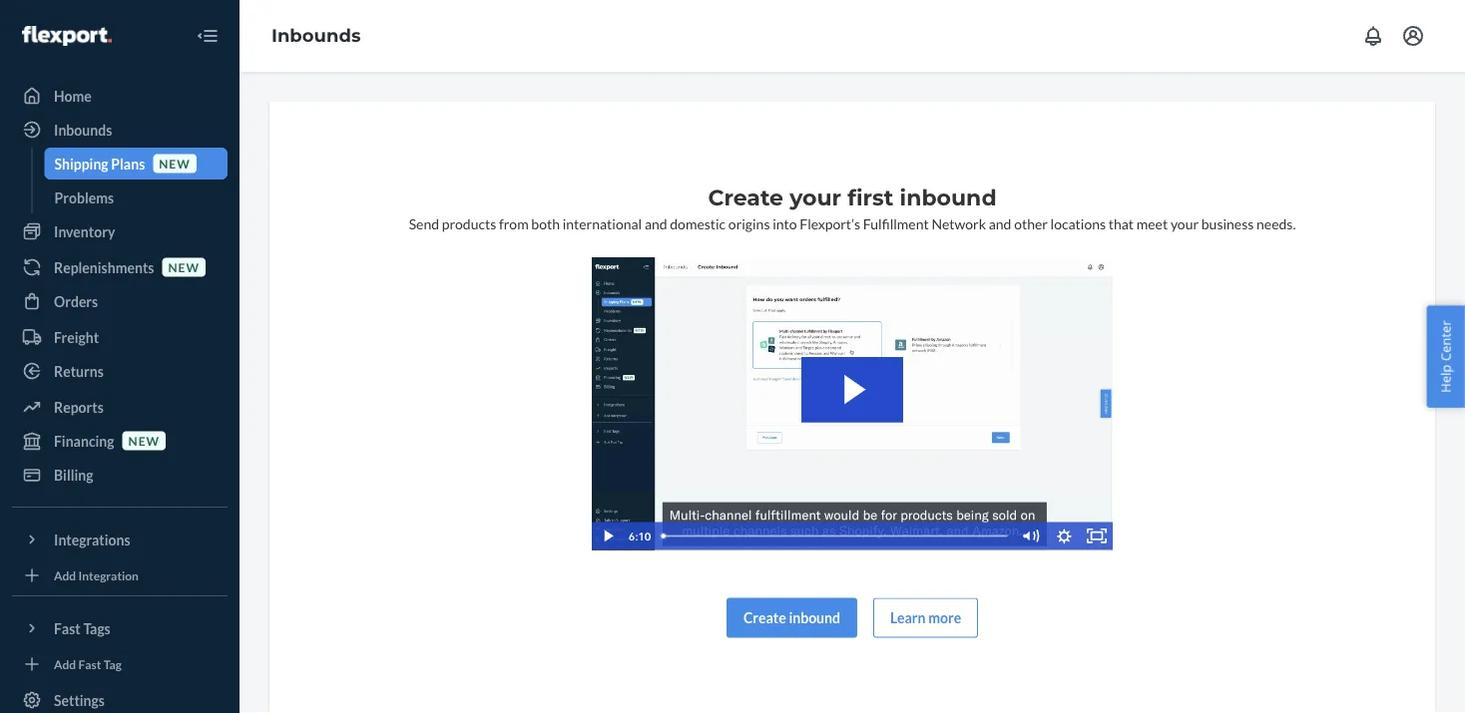 Task type: describe. For each thing, give the bounding box(es) containing it.
2 and from the left
[[989, 215, 1012, 232]]

products
[[442, 215, 496, 232]]

fast inside dropdown button
[[54, 620, 81, 637]]

freight link
[[12, 321, 228, 353]]

1 vertical spatial fast
[[78, 657, 101, 672]]

fast tags
[[54, 620, 111, 637]]

add for add fast tag
[[54, 657, 76, 672]]

integrations
[[54, 532, 130, 549]]

home link
[[12, 80, 228, 112]]

orders link
[[12, 285, 228, 317]]

send
[[409, 215, 439, 232]]

flexport's
[[800, 215, 861, 232]]

create for your
[[708, 184, 784, 211]]

integrations button
[[12, 524, 228, 556]]

flexport logo image
[[22, 26, 112, 46]]

domestic
[[670, 215, 726, 232]]

that
[[1109, 215, 1134, 232]]

plans
[[111, 155, 145, 172]]

new for replenishments
[[168, 260, 200, 274]]

meet
[[1137, 215, 1168, 232]]

inventory link
[[12, 216, 228, 248]]

freight
[[54, 329, 99, 346]]

both
[[531, 215, 560, 232]]

locations
[[1051, 215, 1106, 232]]

inventory
[[54, 223, 115, 240]]

1 horizontal spatial inbounds link
[[272, 25, 361, 47]]

new for financing
[[128, 434, 160, 448]]

needs.
[[1257, 215, 1296, 232]]

add integration link
[[12, 564, 228, 588]]

add for add integration
[[54, 568, 76, 583]]

inbound inside 'button'
[[789, 610, 841, 627]]

open notifications image
[[1362, 24, 1386, 48]]

0 vertical spatial your
[[790, 184, 842, 211]]

tags
[[83, 620, 111, 637]]

home
[[54, 87, 92, 104]]

shipping
[[54, 155, 108, 172]]

create for inbound
[[744, 610, 786, 627]]

1 horizontal spatial your
[[1171, 215, 1199, 232]]

video element
[[592, 258, 1113, 551]]

fast tags button
[[12, 613, 228, 645]]

help center button
[[1427, 306, 1465, 408]]

1 horizontal spatial inbounds
[[272, 25, 361, 47]]



Task type: locate. For each thing, give the bounding box(es) containing it.
add
[[54, 568, 76, 583], [54, 657, 76, 672]]

settings
[[54, 692, 105, 709]]

1 vertical spatial inbounds link
[[12, 114, 228, 146]]

other
[[1014, 215, 1048, 232]]

returns
[[54, 363, 104, 380]]

fast left tag
[[78, 657, 101, 672]]

returns link
[[12, 355, 228, 387]]

0 horizontal spatial inbounds
[[54, 121, 112, 138]]

settings link
[[12, 685, 228, 714]]

tag
[[104, 657, 122, 672]]

new
[[159, 156, 190, 171], [168, 260, 200, 274], [128, 434, 160, 448]]

1 horizontal spatial and
[[989, 215, 1012, 232]]

1 horizontal spatial inbound
[[900, 184, 997, 211]]

inbound left learn
[[789, 610, 841, 627]]

your right meet
[[1171, 215, 1199, 232]]

create inbound button
[[727, 599, 857, 638]]

into
[[773, 215, 797, 232]]

2 add from the top
[[54, 657, 76, 672]]

fulfillment
[[863, 215, 929, 232]]

0 horizontal spatial inbound
[[789, 610, 841, 627]]

billing link
[[12, 459, 228, 491]]

replenishments
[[54, 259, 154, 276]]

your up flexport's
[[790, 184, 842, 211]]

new for shipping plans
[[159, 156, 190, 171]]

shipping plans
[[54, 155, 145, 172]]

more
[[929, 610, 961, 627]]

0 horizontal spatial and
[[645, 215, 667, 232]]

create inside create your first inbound send products from both international and domestic origins into flexport's fulfillment network and other locations that meet your business needs.
[[708, 184, 784, 211]]

1 vertical spatial create
[[744, 610, 786, 627]]

new right plans at the top of page
[[159, 156, 190, 171]]

reports
[[54, 399, 104, 416]]

open account menu image
[[1402, 24, 1425, 48]]

create your first inbound send products from both international and domestic origins into flexport's fulfillment network and other locations that meet your business needs.
[[409, 184, 1296, 232]]

problems
[[54, 189, 114, 206]]

0 vertical spatial add
[[54, 568, 76, 583]]

new down reports link
[[128, 434, 160, 448]]

0 vertical spatial inbounds
[[272, 25, 361, 47]]

international
[[563, 215, 642, 232]]

and left domestic
[[645, 215, 667, 232]]

add fast tag
[[54, 657, 122, 672]]

video thumbnail image
[[592, 258, 1113, 551], [592, 258, 1113, 551]]

1 add from the top
[[54, 568, 76, 583]]

network
[[932, 215, 986, 232]]

learn more button
[[873, 599, 978, 638]]

problems link
[[44, 182, 228, 214]]

fast
[[54, 620, 81, 637], [78, 657, 101, 672]]

learn more
[[890, 610, 961, 627]]

inbound up network
[[900, 184, 997, 211]]

fast left "tags"
[[54, 620, 81, 637]]

your
[[790, 184, 842, 211], [1171, 215, 1199, 232]]

0 vertical spatial new
[[159, 156, 190, 171]]

0 vertical spatial inbound
[[900, 184, 997, 211]]

new up orders link
[[168, 260, 200, 274]]

0 horizontal spatial inbounds link
[[12, 114, 228, 146]]

0 vertical spatial fast
[[54, 620, 81, 637]]

1 vertical spatial your
[[1171, 215, 1199, 232]]

and
[[645, 215, 667, 232], [989, 215, 1012, 232]]

add left the integration
[[54, 568, 76, 583]]

inbound
[[900, 184, 997, 211], [789, 610, 841, 627]]

1 vertical spatial add
[[54, 657, 76, 672]]

1 vertical spatial inbound
[[789, 610, 841, 627]]

inbounds link
[[272, 25, 361, 47], [12, 114, 228, 146]]

center
[[1437, 321, 1455, 362]]

inbounds inside inbounds link
[[54, 121, 112, 138]]

and left other
[[989, 215, 1012, 232]]

1 vertical spatial new
[[168, 260, 200, 274]]

help center
[[1437, 321, 1455, 393]]

integration
[[78, 568, 139, 583]]

inbound inside create your first inbound send products from both international and domestic origins into flexport's fulfillment network and other locations that meet your business needs.
[[900, 184, 997, 211]]

inbounds
[[272, 25, 361, 47], [54, 121, 112, 138]]

create inbound
[[744, 610, 841, 627]]

reports link
[[12, 391, 228, 423]]

close navigation image
[[196, 24, 220, 48]]

0 vertical spatial create
[[708, 184, 784, 211]]

add fast tag link
[[12, 653, 228, 677]]

2 vertical spatial new
[[128, 434, 160, 448]]

business
[[1202, 215, 1254, 232]]

create inside 'button'
[[744, 610, 786, 627]]

billing
[[54, 467, 93, 484]]

0 vertical spatial inbounds link
[[272, 25, 361, 47]]

origins
[[729, 215, 770, 232]]

help
[[1437, 365, 1455, 393]]

add up settings
[[54, 657, 76, 672]]

0 horizontal spatial your
[[790, 184, 842, 211]]

from
[[499, 215, 529, 232]]

add integration
[[54, 568, 139, 583]]

financing
[[54, 433, 114, 450]]

1 and from the left
[[645, 215, 667, 232]]

create
[[708, 184, 784, 211], [744, 610, 786, 627]]

learn
[[890, 610, 926, 627]]

orders
[[54, 293, 98, 310]]

first
[[848, 184, 894, 211]]

1 vertical spatial inbounds
[[54, 121, 112, 138]]



Task type: vqa. For each thing, say whether or not it's contained in the screenshot.
'Fast'
yes



